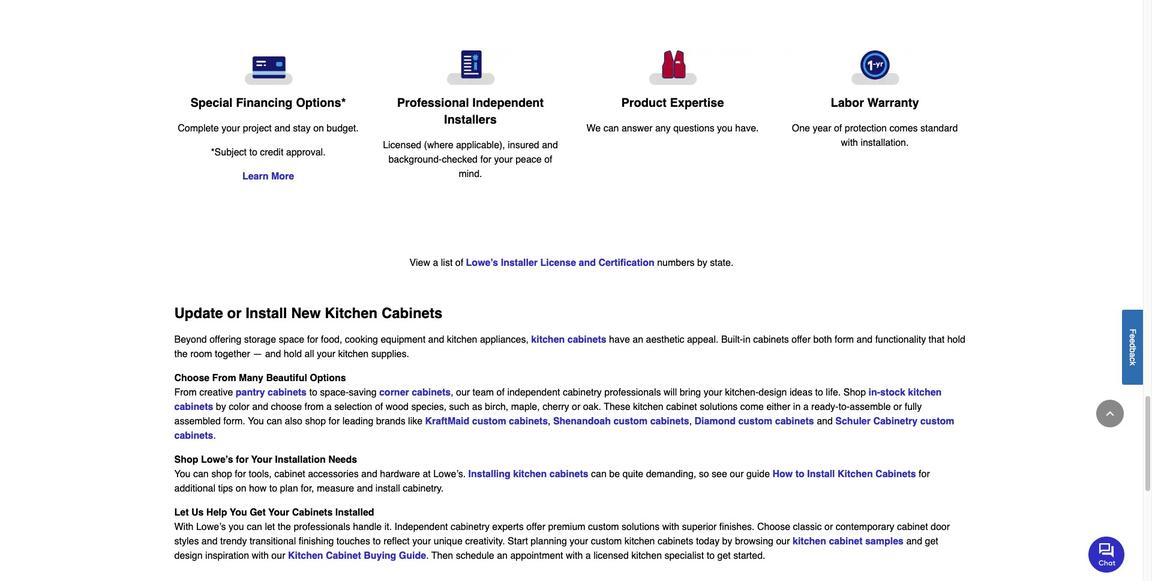 Task type: describe. For each thing, give the bounding box(es) containing it.
started.
[[734, 551, 766, 561]]

install inside the shop lowe's for your installation needs you can shop for tools, cabinet accessories and hardware at lowe's. installing kitchen cabinets can be quite demanding, so see our guide how to install kitchen cabinets
[[808, 469, 835, 480]]

door
[[931, 522, 950, 533]]

together
[[215, 349, 250, 360]]

learn more
[[242, 171, 294, 182]]

solutions inside by color and choose from a selection of wood species, such as birch, maple, cherry or oak. these kitchen cabinet solutions come either in a ready-to-assemble or fully assembled form. you can also shop for leading brands like
[[700, 402, 738, 412]]

1 horizontal spatial ,
[[548, 416, 551, 427]]

cabinets inside the shop lowe's for your installation needs you can shop for tools, cabinet accessories and hardware at lowe's. installing kitchen cabinets can be quite demanding, so see our guide how to install kitchen cabinets
[[550, 469, 589, 480]]

0 vertical spatial you
[[717, 123, 733, 134]]

cabinets inside have an aesthetic appeal. built-in cabinets offer both form and functionality that hold the room together — and hold all your kitchen supplies.
[[753, 334, 789, 345]]

life.
[[826, 387, 841, 398]]

0 horizontal spatial install
[[246, 305, 287, 322]]

schedule
[[456, 551, 494, 561]]

will
[[664, 387, 677, 398]]

reflect
[[384, 536, 410, 547]]

color
[[229, 402, 250, 412]]

, inside choose from many beautiful options from creative pantry cabinets to space-saving corner cabinets , our team of independent cabinetry professionals will bring your kitchen-design ideas to life. shop
[[451, 387, 454, 398]]

many
[[239, 373, 263, 384]]

cabinetry.
[[403, 483, 444, 494]]

from
[[305, 402, 324, 412]]

styles
[[174, 536, 199, 547]]

view
[[410, 258, 430, 268]]

and inside let us help you get your cabinets installed with lowe's you can let the professionals handle it. independent cabinetry experts offer premium custom solutions with superior finishes. choose classic or contemporary cabinet door styles and trendy transitional finishing touches to reflect your unique creativity. start planning your custom kitchen cabinets today by browsing our
[[202, 536, 218, 547]]

choose inside choose from many beautiful options from creative pantry cabinets to space-saving corner cabinets , our team of independent cabinetry professionals will bring your kitchen-design ideas to life. shop
[[174, 373, 210, 384]]

kraftmaid custom cabinets link
[[425, 416, 548, 427]]

you inside let us help you get your cabinets installed with lowe's you can let the professionals handle it. independent cabinetry experts offer premium custom solutions with superior finishes. choose classic or contemporary cabinet door styles and trendy transitional finishing touches to reflect your unique creativity. start planning your custom kitchen cabinets today by browsing our
[[230, 507, 247, 518]]

financing
[[236, 96, 293, 110]]

food,
[[321, 334, 342, 345]]

of inside choose from many beautiful options from creative pantry cabinets to space-saving corner cabinets , our team of independent cabinetry professionals will bring your kitchen-design ideas to life. shop
[[497, 387, 505, 398]]

experts
[[492, 522, 524, 533]]

or up offering
[[227, 305, 242, 322]]

additional
[[174, 483, 215, 494]]

and left stay
[[274, 123, 290, 134]]

shop inside the shop lowe's for your installation needs you can shop for tools, cabinet accessories and hardware at lowe's. installing kitchen cabinets can be quite demanding, so see our guide how to install kitchen cabinets
[[174, 455, 198, 465]]

by inside by color and choose from a selection of wood species, such as birch, maple, cherry or oak. these kitchen cabinet solutions come either in a ready-to-assemble or fully assembled form. you can also shop for leading brands like
[[216, 402, 226, 412]]

cabinets down either
[[775, 416, 814, 427]]

numbers
[[657, 258, 695, 268]]

with down planning
[[566, 551, 583, 561]]

tips
[[218, 483, 233, 494]]

equipment
[[381, 334, 426, 345]]

handle
[[353, 522, 382, 533]]

corner cabinets link
[[379, 387, 451, 398]]

you inside the shop lowe's for your installation needs you can shop for tools, cabinet accessories and hardware at lowe's. installing kitchen cabinets can be quite demanding, so see our guide how to install kitchen cabinets
[[174, 469, 191, 480]]

questions
[[674, 123, 715, 134]]

or up 'cabinetry'
[[894, 402, 902, 412]]

have.
[[736, 123, 759, 134]]

approval.
[[286, 147, 326, 158]]

appliances,
[[480, 334, 529, 345]]

with inside let us help you get your cabinets installed with lowe's you can let the professionals handle it. independent cabinetry experts offer premium custom solutions with superior finishes. choose classic or contemporary cabinet door styles and trendy transitional finishing touches to reflect your unique creativity. start planning your custom kitchen cabinets today by browsing our
[[663, 522, 680, 533]]

kitchen cabinet samples
[[793, 536, 904, 547]]

have an aesthetic appeal. built-in cabinets offer both form and functionality that hold the room together — and hold all your kitchen supplies.
[[174, 334, 966, 360]]

protection
[[845, 123, 887, 134]]

custom inside schuler cabinetry custom cabinets
[[921, 416, 955, 427]]

at
[[423, 469, 431, 480]]

for inside licensed (where applicable), insured and background-checked for your peace of mind.
[[480, 154, 492, 165]]

shop inside choose from many beautiful options from creative pantry cabinets to space-saving corner cabinets , our team of independent cabinetry professionals will bring your kitchen-design ideas to life. shop
[[844, 387, 866, 398]]

0 vertical spatial by
[[697, 258, 708, 268]]

shenandoah custom cabinets link
[[553, 416, 689, 427]]

diamond
[[695, 416, 736, 427]]

your inside choose from many beautiful options from creative pantry cabinets to space-saving corner cabinets , our team of independent cabinetry professionals will bring your kitchen-design ideas to life. shop
[[704, 387, 723, 398]]

quite
[[623, 469, 644, 480]]

your inside the shop lowe's for your installation needs you can shop for tools, cabinet accessories and hardware at lowe's. installing kitchen cabinets can be quite demanding, so see our guide how to install kitchen cabinets
[[251, 455, 272, 465]]

inspiration
[[205, 551, 249, 561]]

oak.
[[583, 402, 601, 412]]

view a list of lowe's installer license and certification numbers by state.
[[410, 258, 734, 268]]

guide
[[399, 551, 426, 561]]

touches
[[337, 536, 370, 547]]

storage
[[244, 334, 276, 345]]

all
[[305, 349, 314, 360]]

*subject
[[211, 147, 247, 158]]

cabinet down contemporary on the bottom of page
[[829, 536, 863, 547]]

1 e from the top
[[1128, 334, 1138, 338]]

of inside the one year of protection comes standard with installation.
[[834, 123, 842, 134]]

kitchen inside the shop lowe's for your installation needs you can shop for tools, cabinet accessories and hardware at lowe's. installing kitchen cabinets can be quite demanding, so see our guide how to install kitchen cabinets
[[838, 469, 873, 480]]

and inside the and get design inspiration with our
[[907, 536, 923, 547]]

kitchen inside by color and choose from a selection of wood species, such as birch, maple, cherry or oak. these kitchen cabinet solutions come either in a ready-to-assemble or fully assembled form. you can also shop for leading brands like
[[633, 402, 664, 412]]

kitchen right appliances,
[[531, 334, 565, 345]]

stock
[[881, 387, 906, 398]]

schuler
[[836, 416, 871, 427]]

cabinets down will
[[651, 416, 689, 427]]

a left list
[[433, 258, 438, 268]]

kitchen down classic
[[793, 536, 827, 547]]

special
[[191, 96, 233, 110]]

cabinets inside schuler cabinetry custom cabinets
[[174, 431, 213, 441]]

d
[[1128, 343, 1138, 348]]

kitchen right licensed
[[632, 551, 662, 561]]

leading
[[343, 416, 374, 427]]

a dark blue background check icon. image
[[379, 50, 562, 85]]

peace
[[516, 154, 542, 165]]

cabinet
[[326, 551, 361, 561]]

background-
[[389, 154, 442, 165]]

creative
[[199, 387, 233, 398]]

these
[[604, 402, 631, 412]]

0 horizontal spatial an
[[497, 551, 508, 561]]

in inside have an aesthetic appeal. built-in cabinets offer both form and functionality that hold the room together — and hold all your kitchen supplies.
[[743, 334, 751, 345]]

can up additional
[[193, 469, 209, 480]]

shop inside the shop lowe's for your installation needs you can shop for tools, cabinet accessories and hardware at lowe's. installing kitchen cabinets can be quite demanding, so see our guide how to install kitchen cabinets
[[211, 469, 232, 480]]

tools,
[[249, 469, 272, 480]]

can inside let us help you get your cabinets installed with lowe's you can let the professionals handle it. independent cabinetry experts offer premium custom solutions with superior finishes. choose classic or contemporary cabinet door styles and trendy transitional finishing touches to reflect your unique creativity. start planning your custom kitchen cabinets today by browsing our
[[247, 522, 262, 533]]

diamond custom cabinets link
[[695, 416, 814, 427]]

your up the *subject
[[222, 123, 240, 134]]

options
[[310, 373, 346, 384]]

kitchen inside the shop lowe's for your installation needs you can shop for tools, cabinet accessories and hardware at lowe's. installing kitchen cabinets can be quite demanding, so see our guide how to install kitchen cabinets
[[513, 469, 547, 480]]

licensed
[[594, 551, 629, 561]]

our inside choose from many beautiful options from creative pantry cabinets to space-saving corner cabinets , our team of independent cabinetry professionals will bring your kitchen-design ideas to life. shop
[[456, 387, 470, 398]]

offer inside let us help you get your cabinets installed with lowe's you can let the professionals handle it. independent cabinetry experts offer premium custom solutions with superior finishes. choose classic or contemporary cabinet door styles and trendy transitional finishing touches to reflect your unique creativity. start planning your custom kitchen cabinets today by browsing our
[[527, 522, 546, 533]]

demanding,
[[646, 469, 696, 480]]

our inside let us help you get your cabinets installed with lowe's you can let the professionals handle it. independent cabinetry experts offer premium custom solutions with superior finishes. choose classic or contemporary cabinet door styles and trendy transitional finishing touches to reflect your unique creativity. start planning your custom kitchen cabinets today by browsing our
[[776, 536, 790, 547]]

kitchen inside let us help you get your cabinets installed with lowe's you can let the professionals handle it. independent cabinetry experts offer premium custom solutions with superior finishes. choose classic or contemporary cabinet door styles and trendy transitional finishing touches to reflect your unique creativity. start planning your custom kitchen cabinets today by browsing our
[[625, 536, 655, 547]]

supplies.
[[371, 349, 409, 360]]

1 horizontal spatial .
[[426, 551, 429, 561]]

design inside choose from many beautiful options from creative pantry cabinets to space-saving corner cabinets , our team of independent cabinetry professionals will bring your kitchen-design ideas to life. shop
[[759, 387, 787, 398]]

in-stock kitchen cabinets link
[[174, 387, 942, 412]]

get
[[250, 507, 266, 518]]

f e e d b a c k button
[[1122, 309, 1143, 385]]

f
[[1128, 329, 1138, 334]]

2 e from the top
[[1128, 338, 1138, 343]]

of right list
[[455, 258, 463, 268]]

your up guide
[[412, 536, 431, 547]]

lowe's inside the shop lowe's for your installation needs you can shop for tools, cabinet accessories and hardware at lowe's. installing kitchen cabinets can be quite demanding, so see our guide how to install kitchen cabinets
[[201, 455, 233, 465]]

mind.
[[459, 169, 482, 180]]

cabinets down maple,
[[509, 416, 548, 427]]

buying
[[364, 551, 396, 561]]

your inside let us help you get your cabinets installed with lowe's you can let the professionals handle it. independent cabinetry experts offer premium custom solutions with superior finishes. choose classic or contemporary cabinet door styles and trendy transitional finishing touches to reflect your unique creativity. start planning your custom kitchen cabinets today by browsing our
[[268, 507, 289, 518]]

have
[[609, 334, 630, 345]]

insured
[[508, 140, 539, 151]]

a down ideas
[[804, 402, 809, 412]]

labor
[[831, 96, 864, 110]]

more
[[271, 171, 294, 182]]

you inside by color and choose from a selection of wood species, such as birch, maple, cherry or oak. these kitchen cabinet solutions come either in a ready-to-assemble or fully assembled form. you can also shop for leading brands like
[[248, 416, 264, 427]]

an inside have an aesthetic appeal. built-in cabinets offer both form and functionality that hold the room together — and hold all your kitchen supplies.
[[633, 334, 644, 345]]

how to install kitchen cabinets link
[[773, 469, 916, 480]]

both
[[814, 334, 832, 345]]

can left be
[[591, 469, 607, 480]]

scroll to top element
[[1097, 400, 1124, 427]]

or inside let us help you get your cabinets installed with lowe's you can let the professionals handle it. independent cabinetry experts offer premium custom solutions with superior finishes. choose classic or contemporary cabinet door styles and trendy transitional finishing touches to reflect your unique creativity. start planning your custom kitchen cabinets today by browsing our
[[825, 522, 833, 533]]

learn
[[242, 171, 269, 182]]

installation.
[[861, 138, 909, 148]]

b
[[1128, 348, 1138, 352]]

like
[[408, 416, 423, 427]]

cabinets down beautiful
[[268, 387, 307, 398]]

1 horizontal spatial on
[[313, 123, 324, 134]]

professionals inside let us help you get your cabinets installed with lowe's you can let the professionals handle it. independent cabinetry experts offer premium custom solutions with superior finishes. choose classic or contemporary cabinet door styles and trendy transitional finishing touches to reflect your unique creativity. start planning your custom kitchen cabinets today by browsing our
[[294, 522, 350, 533]]

finishes.
[[720, 522, 755, 533]]

list
[[441, 258, 453, 268]]

one year of protection comes standard with installation.
[[792, 123, 958, 148]]

cabinets left 'have'
[[568, 334, 607, 345]]



Task type: vqa. For each thing, say whether or not it's contained in the screenshot.


Task type: locate. For each thing, give the bounding box(es) containing it.
kitchen up "fully"
[[908, 387, 942, 398]]

your up tools,
[[251, 455, 272, 465]]

1 horizontal spatial hold
[[948, 334, 966, 345]]

the
[[174, 349, 188, 360], [278, 522, 291, 533]]

0 vertical spatial cabinetry
[[563, 387, 602, 398]]

a inside "button"
[[1128, 352, 1138, 357]]

solutions inside let us help you get your cabinets installed with lowe's you can let the professionals handle it. independent cabinetry experts offer premium custom solutions with superior finishes. choose classic or contemporary cabinet door styles and trendy transitional finishing touches to reflect your unique creativity. start planning your custom kitchen cabinets today by browsing our
[[622, 522, 660, 533]]

from
[[212, 373, 236, 384], [174, 387, 197, 398]]

and right license on the top of page
[[579, 258, 596, 268]]

contemporary
[[836, 522, 895, 533]]

0 vertical spatial the
[[174, 349, 188, 360]]

1 vertical spatial solutions
[[622, 522, 660, 533]]

1 horizontal spatial design
[[759, 387, 787, 398]]

offer up planning
[[527, 522, 546, 533]]

1 vertical spatial in
[[793, 402, 801, 412]]

get down door
[[925, 536, 939, 547]]

1 vertical spatial by
[[216, 402, 226, 412]]

shop inside by color and choose from a selection of wood species, such as birch, maple, cherry or oak. these kitchen cabinet solutions come either in a ready-to-assemble or fully assembled form. you can also shop for leading brands like
[[305, 416, 326, 427]]

to inside the shop lowe's for your installation needs you can shop for tools, cabinet accessories and hardware at lowe's. installing kitchen cabinets can be quite demanding, so see our guide how to install kitchen cabinets
[[796, 469, 805, 480]]

kitchen
[[447, 334, 477, 345], [531, 334, 565, 345], [338, 349, 369, 360], [908, 387, 942, 398], [633, 402, 664, 412], [513, 469, 547, 480], [625, 536, 655, 547], [793, 536, 827, 547], [632, 551, 662, 561]]

1 horizontal spatial get
[[925, 536, 939, 547]]

and down ready- at the bottom right of the page
[[817, 416, 833, 427]]

offer
[[792, 334, 811, 345], [527, 522, 546, 533]]

your
[[251, 455, 272, 465], [268, 507, 289, 518]]

shop
[[844, 387, 866, 398], [174, 455, 198, 465]]

.
[[213, 431, 216, 441], [426, 551, 429, 561]]

design down styles
[[174, 551, 203, 561]]

beyond
[[174, 334, 207, 345]]

labor warranty
[[831, 96, 919, 110]]

1 horizontal spatial cabinetry
[[563, 387, 602, 398]]

species,
[[411, 402, 447, 412]]

shenandoah
[[553, 416, 611, 427]]

0 horizontal spatial choose
[[174, 373, 210, 384]]

can inside by color and choose from a selection of wood species, such as birch, maple, cherry or oak. these kitchen cabinet solutions come either in a ready-to-assemble or fully assembled form. you can also shop for leading brands like
[[267, 416, 282, 427]]

1 horizontal spatial offer
[[792, 334, 811, 345]]

and inside the shop lowe's for your installation needs you can shop for tools, cabinet accessories and hardware at lowe's. installing kitchen cabinets can be quite demanding, so see our guide how to install kitchen cabinets
[[361, 469, 377, 480]]

1 horizontal spatial you
[[717, 123, 733, 134]]

you right form.
[[248, 416, 264, 427]]

complete your project and stay on budget.
[[178, 123, 359, 134]]

. down assembled
[[213, 431, 216, 441]]

professional
[[397, 96, 469, 110]]

1 vertical spatial shop
[[211, 469, 232, 480]]

1 vertical spatial an
[[497, 551, 508, 561]]

0 horizontal spatial shop
[[174, 455, 198, 465]]

of right peace
[[545, 154, 553, 165]]

2 horizontal spatial cabinets
[[876, 469, 916, 480]]

in-stock kitchen cabinets
[[174, 387, 942, 412]]

cabinet inside by color and choose from a selection of wood species, such as birch, maple, cherry or oak. these kitchen cabinet solutions come either in a ready-to-assemble or fully assembled form. you can also shop for leading brands like
[[666, 402, 697, 412]]

cabinetry up creativity.
[[451, 522, 490, 533]]

your up the let
[[268, 507, 289, 518]]

2 horizontal spatial kitchen
[[838, 469, 873, 480]]

the down beyond
[[174, 349, 188, 360]]

and inside licensed (where applicable), insured and background-checked for your peace of mind.
[[542, 140, 558, 151]]

, left diamond
[[689, 416, 692, 427]]

aesthetic
[[646, 334, 685, 345]]

any
[[655, 123, 671, 134]]

cabinets inside let us help you get your cabinets installed with lowe's you can let the professionals handle it. independent cabinetry experts offer premium custom solutions with superior finishes. choose classic or contemporary cabinet door styles and trendy transitional finishing touches to reflect your unique creativity. start planning your custom kitchen cabinets today by browsing our
[[658, 536, 694, 547]]

independent up installers
[[473, 96, 544, 110]]

0 horizontal spatial the
[[174, 349, 188, 360]]

0 vertical spatial in
[[743, 334, 751, 345]]

0 vertical spatial from
[[212, 373, 236, 384]]

by inside let us help you get your cabinets installed with lowe's you can let the professionals handle it. independent cabinetry experts offer premium custom solutions with superior finishes. choose classic or contemporary cabinet door styles and trendy transitional finishing touches to reflect your unique creativity. start planning your custom kitchen cabinets today by browsing our
[[722, 536, 733, 547]]

to inside for additional tips on how to plan for, measure and install cabinetry.
[[269, 483, 277, 494]]

you up trendy
[[229, 522, 244, 533]]

0 horizontal spatial kitchen
[[288, 551, 323, 561]]

and inside by color and choose from a selection of wood species, such as birch, maple, cherry or oak. these kitchen cabinet solutions come either in a ready-to-assemble or fully assembled form. you can also shop for leading brands like
[[252, 402, 268, 412]]

independent inside professional independent installers
[[473, 96, 544, 110]]

install up storage
[[246, 305, 287, 322]]

chevron up image
[[1104, 408, 1116, 420]]

kitchen-
[[725, 387, 759, 398]]

0 horizontal spatial by
[[216, 402, 226, 412]]

1 vertical spatial you
[[229, 522, 244, 533]]

0 vertical spatial hold
[[948, 334, 966, 345]]

1 horizontal spatial from
[[212, 373, 236, 384]]

and up install
[[361, 469, 377, 480]]

1 horizontal spatial independent
[[473, 96, 544, 110]]

1 horizontal spatial install
[[808, 469, 835, 480]]

choose inside let us help you get your cabinets installed with lowe's you can let the professionals handle it. independent cabinetry experts offer premium custom solutions with superior finishes. choose classic or contemporary cabinet door styles and trendy transitional finishing touches to reflect your unique creativity. start planning your custom kitchen cabinets today by browsing our
[[758, 522, 791, 533]]

cabinet left door
[[897, 522, 928, 533]]

1 vertical spatial your
[[268, 507, 289, 518]]

0 horizontal spatial professionals
[[294, 522, 350, 533]]

1 horizontal spatial kitchen
[[325, 305, 378, 322]]

—
[[253, 349, 262, 360]]

f e e d b a c k
[[1128, 329, 1138, 365]]

0 vertical spatial independent
[[473, 96, 544, 110]]

0 horizontal spatial you
[[229, 522, 244, 533]]

assemble
[[850, 402, 891, 412]]

0 vertical spatial professionals
[[605, 387, 661, 398]]

chat invite button image
[[1089, 536, 1125, 572]]

of inside by color and choose from a selection of wood species, such as birch, maple, cherry or oak. these kitchen cabinet solutions come either in a ready-to-assemble or fully assembled form. you can also shop for leading brands like
[[375, 402, 383, 412]]

*subject to credit approval.
[[211, 147, 326, 158]]

and right samples at right
[[907, 536, 923, 547]]

your inside licensed (where applicable), insured and background-checked for your peace of mind.
[[494, 154, 513, 165]]

our inside the and get design inspiration with our
[[272, 551, 285, 561]]

0 vertical spatial solutions
[[700, 402, 738, 412]]

and inside for additional tips on how to plan for, measure and install cabinetry.
[[357, 483, 373, 494]]

design
[[759, 387, 787, 398], [174, 551, 203, 561]]

installation
[[275, 455, 326, 465]]

our right browsing
[[776, 536, 790, 547]]

state.
[[710, 258, 734, 268]]

0 vertical spatial install
[[246, 305, 287, 322]]

lowe's inside let us help you get your cabinets installed with lowe's you can let the professionals handle it. independent cabinetry experts offer premium custom solutions with superior finishes. choose classic or contemporary cabinet door styles and trendy transitional finishing touches to reflect your unique creativity. start planning your custom kitchen cabinets today by browsing our
[[196, 522, 226, 533]]

of right year
[[834, 123, 842, 134]]

1 horizontal spatial choose
[[758, 522, 791, 533]]

for additional tips on how to plan for, measure and install cabinetry.
[[174, 469, 930, 494]]

lowe's.
[[433, 469, 466, 480]]

0 horizontal spatial ,
[[451, 387, 454, 398]]

we
[[587, 123, 601, 134]]

1 vertical spatial .
[[426, 551, 429, 561]]

get inside the and get design inspiration with our
[[925, 536, 939, 547]]

0 horizontal spatial on
[[236, 483, 246, 494]]

1 vertical spatial cabinets
[[876, 469, 916, 480]]

your down premium
[[570, 536, 588, 547]]

complete
[[178, 123, 219, 134]]

let
[[265, 522, 275, 533]]

professionals up these
[[605, 387, 661, 398]]

a right from at the left bottom of page
[[327, 402, 332, 412]]

cabinets up assembled
[[174, 402, 213, 412]]

e up b
[[1128, 338, 1138, 343]]

0 vertical spatial cabinets
[[382, 305, 443, 322]]

the inside have an aesthetic appeal. built-in cabinets offer both form and functionality that hold the room together — and hold all your kitchen supplies.
[[174, 349, 188, 360]]

with down "protection" at the top
[[841, 138, 858, 148]]

for inside by color and choose from a selection of wood species, such as birch, maple, cherry or oak. these kitchen cabinet solutions come either in a ready-to-assemble or fully assembled form. you can also shop for leading brands like
[[329, 416, 340, 427]]

0 vertical spatial on
[[313, 123, 324, 134]]

1 vertical spatial cabinetry
[[451, 522, 490, 533]]

cabinets down 'cabinetry'
[[876, 469, 916, 480]]

form.
[[223, 416, 245, 427]]

cabinets up equipment
[[382, 305, 443, 322]]

or up shenandoah
[[572, 402, 581, 412]]

2 horizontal spatial ,
[[689, 416, 692, 427]]

a lowe's red vest icon. image
[[581, 50, 764, 85]]

and right —
[[265, 349, 281, 360]]

2 vertical spatial kitchen
[[288, 551, 323, 561]]

0 horizontal spatial you
[[174, 469, 191, 480]]

0 vertical spatial get
[[925, 536, 939, 547]]

from up creative
[[212, 373, 236, 384]]

0 vertical spatial choose
[[174, 373, 210, 384]]

for inside for additional tips on how to plan for, measure and install cabinetry.
[[919, 469, 930, 480]]

shop up tips
[[211, 469, 232, 480]]

of up birch,
[[497, 387, 505, 398]]

on right tips
[[236, 483, 246, 494]]

of inside licensed (where applicable), insured and background-checked for your peace of mind.
[[545, 154, 553, 165]]

also
[[285, 416, 303, 427]]

standard
[[921, 123, 958, 134]]

1 horizontal spatial an
[[633, 334, 644, 345]]

ready-
[[812, 402, 839, 412]]

a left licensed
[[586, 551, 591, 561]]

1 horizontal spatial in
[[793, 402, 801, 412]]

by
[[697, 258, 708, 268], [216, 402, 226, 412], [722, 536, 733, 547]]

an right 'have'
[[633, 334, 644, 345]]

kitchen inside have an aesthetic appeal. built-in cabinets offer both form and functionality that hold the room together — and hold all your kitchen supplies.
[[338, 349, 369, 360]]

professionals up finishing
[[294, 522, 350, 533]]

1 horizontal spatial cabinets
[[382, 305, 443, 322]]

kitchen up kraftmaid custom cabinets , shenandoah custom cabinets , diamond custom cabinets and
[[633, 402, 664, 412]]

with left superior
[[663, 522, 680, 533]]

independent up reflect
[[395, 522, 448, 533]]

bring
[[680, 387, 701, 398]]

cabinetry inside let us help you get your cabinets installed with lowe's you can let the professionals handle it. independent cabinetry experts offer premium custom solutions with superior finishes. choose classic or contemporary cabinet door styles and trendy transitional finishing touches to reflect your unique creativity. start planning your custom kitchen cabinets today by browsing our
[[451, 522, 490, 533]]

0 horizontal spatial cabinetry
[[451, 522, 490, 533]]

,
[[451, 387, 454, 398], [548, 416, 551, 427], [689, 416, 692, 427]]

accessories
[[308, 469, 359, 480]]

learn more link
[[242, 171, 294, 182]]

fully
[[905, 402, 922, 412]]

0 horizontal spatial independent
[[395, 522, 448, 533]]

1 vertical spatial you
[[174, 469, 191, 480]]

a dark blue credit card icon. image
[[177, 50, 360, 85]]

0 horizontal spatial design
[[174, 551, 203, 561]]

us
[[191, 507, 204, 518]]

2 vertical spatial by
[[722, 536, 733, 547]]

1 horizontal spatial professionals
[[605, 387, 661, 398]]

can right we
[[604, 123, 619, 134]]

0 vertical spatial you
[[248, 416, 264, 427]]

choose
[[174, 373, 210, 384], [758, 522, 791, 533]]

1 vertical spatial shop
[[174, 455, 198, 465]]

schuler cabinetry custom cabinets link
[[174, 416, 955, 441]]

2 horizontal spatial you
[[248, 416, 264, 427]]

1 vertical spatial install
[[808, 469, 835, 480]]

0 vertical spatial offer
[[792, 334, 811, 345]]

the inside let us help you get your cabinets installed with lowe's you can let the professionals handle it. independent cabinetry experts offer premium custom solutions with superior finishes. choose classic or contemporary cabinet door styles and trendy transitional finishing touches to reflect your unique creativity. start planning your custom kitchen cabinets today by browsing our
[[278, 522, 291, 533]]

to inside let us help you get your cabinets installed with lowe's you can let the professionals handle it. independent cabinetry experts offer premium custom solutions with superior finishes. choose classic or contemporary cabinet door styles and trendy transitional finishing touches to reflect your unique creativity. start planning your custom kitchen cabinets today by browsing our
[[373, 536, 381, 547]]

update or install new kitchen cabinets
[[174, 305, 443, 322]]

1 horizontal spatial by
[[697, 258, 708, 268]]

0 vertical spatial an
[[633, 334, 644, 345]]

browsing
[[735, 536, 774, 547]]

design inside the and get design inspiration with our
[[174, 551, 203, 561]]

cabinets inside the in-stock kitchen cabinets
[[174, 402, 213, 412]]

solutions up licensed
[[622, 522, 660, 533]]

our up such
[[456, 387, 470, 398]]

maple,
[[511, 402, 540, 412]]

. left then
[[426, 551, 429, 561]]

kitchen up cooking
[[325, 305, 378, 322]]

choose up browsing
[[758, 522, 791, 533]]

cabinet inside let us help you get your cabinets installed with lowe's you can let the professionals handle it. independent cabinetry experts offer premium custom solutions with superior finishes. choose classic or contemporary cabinet door styles and trendy transitional finishing touches to reflect your unique creativity. start planning your custom kitchen cabinets today by browsing our
[[897, 522, 928, 533]]

be
[[609, 469, 620, 480]]

1 vertical spatial get
[[718, 551, 731, 561]]

hold down space
[[284, 349, 302, 360]]

choose down room in the bottom left of the page
[[174, 373, 210, 384]]

with inside the and get design inspiration with our
[[252, 551, 269, 561]]

cabinets left be
[[550, 469, 589, 480]]

appeal.
[[687, 334, 719, 345]]

1 horizontal spatial shop
[[305, 416, 326, 427]]

kitchen down finishing
[[288, 551, 323, 561]]

birch,
[[485, 402, 509, 412]]

0 vertical spatial .
[[213, 431, 216, 441]]

1 vertical spatial hold
[[284, 349, 302, 360]]

0 horizontal spatial offer
[[527, 522, 546, 533]]

cabinetry
[[874, 416, 918, 427]]

0 vertical spatial lowe's
[[466, 258, 498, 268]]

install right how
[[808, 469, 835, 480]]

1 vertical spatial lowe's
[[201, 455, 233, 465]]

solutions up diamond
[[700, 402, 738, 412]]

form
[[835, 334, 854, 345]]

e up d at bottom right
[[1128, 334, 1138, 338]]

0 vertical spatial kitchen
[[325, 305, 378, 322]]

kitchen inside the in-stock kitchen cabinets
[[908, 387, 942, 398]]

in right appeal.
[[743, 334, 751, 345]]

such
[[449, 402, 470, 412]]

, up such
[[451, 387, 454, 398]]

1 horizontal spatial you
[[230, 507, 247, 518]]

kitchen up licensed
[[625, 536, 655, 547]]

cabinets up specialist
[[658, 536, 694, 547]]

and right form at the bottom right of page
[[857, 334, 873, 345]]

1 vertical spatial the
[[278, 522, 291, 533]]

our right the "see"
[[730, 469, 744, 480]]

unique
[[434, 536, 463, 547]]

a blue 1-year labor warranty icon. image
[[784, 50, 967, 85]]

kraftmaid custom cabinets , shenandoah custom cabinets , diamond custom cabinets and
[[425, 416, 836, 427]]

a up k
[[1128, 352, 1138, 357]]

licensed (where applicable), insured and background-checked for your peace of mind.
[[383, 140, 558, 180]]

1 vertical spatial independent
[[395, 522, 448, 533]]

offer left both on the right of the page
[[792, 334, 811, 345]]

measure
[[317, 483, 354, 494]]

0 vertical spatial design
[[759, 387, 787, 398]]

you inside let us help you get your cabinets installed with lowe's you can let the professionals handle it. independent cabinetry experts offer premium custom solutions with superior finishes. choose classic or contemporary cabinet door styles and trendy transitional finishing touches to reflect your unique creativity. start planning your custom kitchen cabinets today by browsing our
[[229, 522, 244, 533]]

professionals inside choose from many beautiful options from creative pantry cabinets to space-saving corner cabinets , our team of independent cabinetry professionals will bring your kitchen-design ideas to life. shop
[[605, 387, 661, 398]]

pantry cabinets link
[[236, 387, 307, 398]]

lowe's down help at bottom
[[196, 522, 226, 533]]

with down transitional
[[252, 551, 269, 561]]

0 horizontal spatial solutions
[[622, 522, 660, 533]]

1 vertical spatial offer
[[527, 522, 546, 533]]

and down pantry
[[252, 402, 268, 412]]

on right stay
[[313, 123, 324, 134]]

kitchen cabinet buying guide . then schedule an appointment with a licensed kitchen specialist to get started.
[[288, 551, 766, 561]]

design up either
[[759, 387, 787, 398]]

from left creative
[[174, 387, 197, 398]]

the right the let
[[278, 522, 291, 533]]

so
[[699, 469, 709, 480]]

2 vertical spatial you
[[230, 507, 247, 518]]

options*
[[296, 96, 346, 110]]

you left get
[[230, 507, 247, 518]]

by left state.
[[697, 258, 708, 268]]

guide
[[747, 469, 770, 480]]

to-
[[839, 402, 850, 412]]

our inside the shop lowe's for your installation needs you can shop for tools, cabinet accessories and hardware at lowe's. installing kitchen cabinets can be quite demanding, so see our guide how to install kitchen cabinets
[[730, 469, 744, 480]]

can down get
[[247, 522, 262, 533]]

warranty
[[868, 96, 919, 110]]

(where
[[424, 140, 454, 151]]

shop down from at the left bottom of page
[[305, 416, 326, 427]]

0 vertical spatial shop
[[305, 416, 326, 427]]

and right equipment
[[428, 334, 444, 345]]

cabinet up plan
[[274, 469, 305, 480]]

cabinets up species,
[[412, 387, 451, 398]]

cabinets down assembled
[[174, 431, 213, 441]]

your inside have an aesthetic appeal. built-in cabinets offer both form and functionality that hold the room together — and hold all your kitchen supplies.
[[317, 349, 336, 360]]

cabinet inside the shop lowe's for your installation needs you can shop for tools, cabinet accessories and hardware at lowe's. installing kitchen cabinets can be quite demanding, so see our guide how to install kitchen cabinets
[[274, 469, 305, 480]]

0 horizontal spatial hold
[[284, 349, 302, 360]]

0 horizontal spatial in
[[743, 334, 751, 345]]

independent inside let us help you get your cabinets installed with lowe's you can let the professionals handle it. independent cabinetry experts offer premium custom solutions with superior finishes. choose classic or contemporary cabinet door styles and trendy transitional finishing touches to reflect your unique creativity. start planning your custom kitchen cabinets today by browsing our
[[395, 522, 448, 533]]

new
[[291, 305, 321, 322]]

classic
[[793, 522, 822, 533]]

hold right that
[[948, 334, 966, 345]]

e
[[1128, 334, 1138, 338], [1128, 338, 1138, 343]]

offer inside have an aesthetic appeal. built-in cabinets offer both form and functionality that hold the room together — and hold all your kitchen supplies.
[[792, 334, 811, 345]]

0 vertical spatial shop
[[844, 387, 866, 398]]

cabinets inside let us help you get your cabinets installed with lowe's you can let the professionals handle it. independent cabinetry experts offer premium custom solutions with superior finishes. choose classic or contemporary cabinet door styles and trendy transitional finishing touches to reflect your unique creativity. start planning your custom kitchen cabinets today by browsing our
[[292, 507, 333, 518]]

shop up 'to-'
[[844, 387, 866, 398]]

get down the today
[[718, 551, 731, 561]]

your
[[222, 123, 240, 134], [494, 154, 513, 165], [317, 349, 336, 360], [704, 387, 723, 398], [412, 536, 431, 547], [570, 536, 588, 547]]

0 horizontal spatial from
[[174, 387, 197, 398]]

in inside by color and choose from a selection of wood species, such as birch, maple, cherry or oak. these kitchen cabinet solutions come either in a ready-to-assemble or fully assembled form. you can also shop for leading brands like
[[793, 402, 801, 412]]

let
[[174, 507, 189, 518]]

with inside the one year of protection comes standard with installation.
[[841, 138, 858, 148]]

product expertise
[[622, 96, 724, 110]]

you left have.
[[717, 123, 733, 134]]

in
[[743, 334, 751, 345], [793, 402, 801, 412]]

appointment
[[510, 551, 563, 561]]

cabinetry up oak.
[[563, 387, 602, 398]]

1 vertical spatial design
[[174, 551, 203, 561]]

cabinetry inside choose from many beautiful options from creative pantry cabinets to space-saving corner cabinets , our team of independent cabinetry professionals will bring your kitchen-design ideas to life. shop
[[563, 387, 602, 398]]

beautiful
[[266, 373, 307, 384]]

lowe's installer license and certification link
[[466, 258, 655, 268]]

1 horizontal spatial solutions
[[700, 402, 738, 412]]

1 vertical spatial professionals
[[294, 522, 350, 533]]

1 vertical spatial on
[[236, 483, 246, 494]]

cabinets inside the shop lowe's for your installation needs you can shop for tools, cabinet accessories and hardware at lowe's. installing kitchen cabinets can be quite demanding, so see our guide how to install kitchen cabinets
[[876, 469, 916, 480]]

0 horizontal spatial shop
[[211, 469, 232, 480]]

cabinets down for,
[[292, 507, 333, 518]]

1 vertical spatial kitchen
[[838, 469, 873, 480]]

kitchen left appliances,
[[447, 334, 477, 345]]

come
[[741, 402, 764, 412]]

c
[[1128, 357, 1138, 361]]

0 horizontal spatial .
[[213, 431, 216, 441]]

installed
[[335, 507, 374, 518]]

selection
[[335, 402, 372, 412]]

start
[[508, 536, 528, 547]]

kitchen down cooking
[[338, 349, 369, 360]]

of left wood
[[375, 402, 383, 412]]

installer
[[501, 258, 538, 268]]

kitchen right "installing"
[[513, 469, 547, 480]]

on inside for additional tips on how to plan for, measure and install cabinetry.
[[236, 483, 246, 494]]

2 horizontal spatial by
[[722, 536, 733, 547]]

0 horizontal spatial get
[[718, 551, 731, 561]]

cabinets
[[568, 334, 607, 345], [753, 334, 789, 345], [268, 387, 307, 398], [412, 387, 451, 398], [174, 402, 213, 412], [509, 416, 548, 427], [651, 416, 689, 427], [775, 416, 814, 427], [174, 431, 213, 441], [550, 469, 589, 480], [658, 536, 694, 547]]

choose
[[271, 402, 302, 412]]



